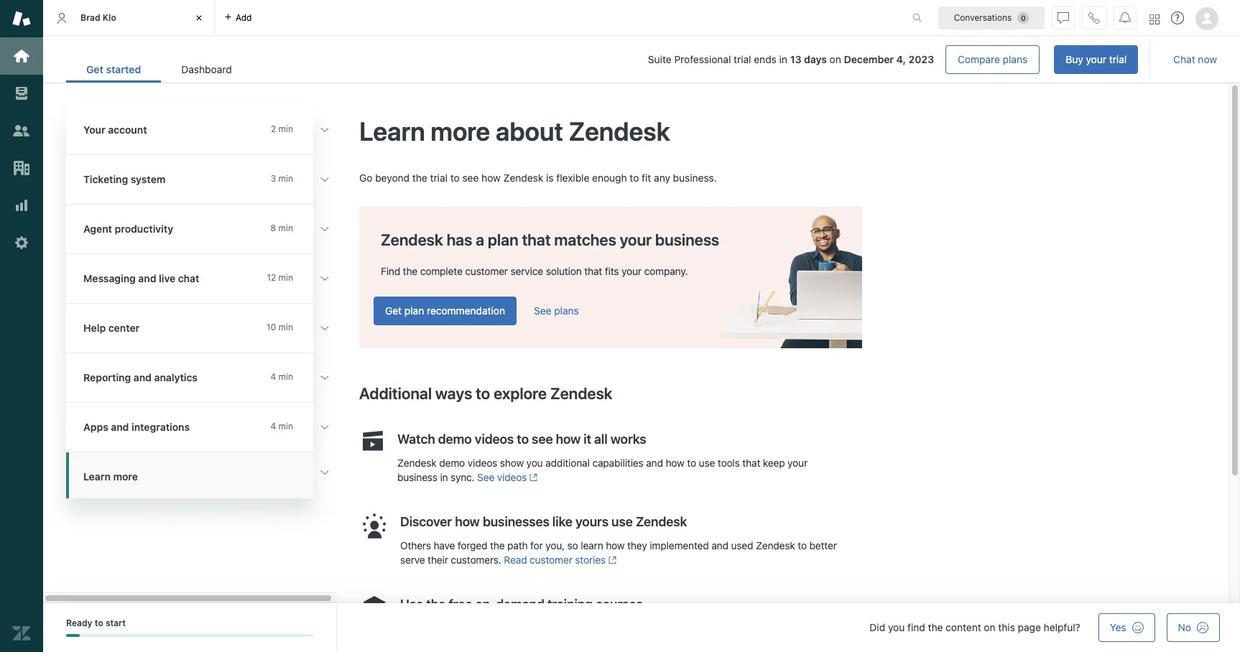 Task type: describe. For each thing, give the bounding box(es) containing it.
zendesk up it
[[550, 384, 613, 403]]

brad klo tab
[[43, 0, 216, 36]]

page
[[1018, 622, 1041, 634]]

and for integrations
[[111, 421, 129, 433]]

your inside button
[[1086, 53, 1107, 65]]

December 4, 2023 text field
[[844, 53, 934, 65]]

free
[[449, 597, 472, 612]]

watch
[[397, 432, 435, 447]]

progress-bar progress bar
[[66, 635, 313, 638]]

integrations
[[132, 421, 190, 433]]

trial for professional
[[734, 53, 751, 65]]

3
[[271, 173, 276, 184]]

how up 'forged'
[[455, 514, 480, 530]]

watch demo videos to see how it all works
[[397, 432, 646, 447]]

find
[[908, 622, 926, 634]]

conversations button
[[939, 6, 1045, 29]]

ticketing system heading
[[66, 155, 339, 205]]

messaging and live chat
[[83, 272, 199, 285]]

3 min
[[271, 173, 293, 184]]

your right fits
[[622, 265, 642, 277]]

yes
[[1110, 622, 1127, 634]]

show
[[500, 457, 524, 469]]

min for messaging and live chat
[[279, 272, 293, 283]]

compare plans button
[[946, 45, 1040, 74]]

find the complete customer service solution that fits your company.
[[381, 265, 688, 277]]

demand
[[496, 597, 545, 612]]

in inside section
[[780, 53, 788, 65]]

implemented
[[650, 540, 709, 552]]

buy your trial button
[[1054, 45, 1139, 74]]

it
[[584, 432, 591, 447]]

buy
[[1066, 53, 1084, 65]]

zendesk left 'is'
[[503, 172, 544, 184]]

customers.
[[451, 554, 502, 566]]

compare
[[958, 53, 1000, 65]]

demo for watch
[[438, 432, 472, 447]]

13
[[790, 53, 802, 65]]

your up company.
[[620, 231, 652, 249]]

klo
[[103, 12, 116, 23]]

see for see videos
[[477, 471, 495, 484]]

content
[[946, 622, 982, 634]]

to inside zendesk demo videos show you additional capabilities and how to use tools that keep your business in sync.
[[687, 457, 696, 469]]

in inside zendesk demo videos show you additional capabilities and how to use tools that keep your business in sync.
[[440, 471, 448, 484]]

0 vertical spatial business
[[655, 231, 720, 249]]

additional ways to explore zendesk
[[359, 384, 613, 403]]

did
[[870, 622, 886, 634]]

fits
[[605, 265, 619, 277]]

brad
[[80, 12, 100, 23]]

courses
[[596, 597, 643, 612]]

see plans button
[[534, 305, 579, 318]]

and inside zendesk demo videos show you additional capabilities and how to use tools that keep your business in sync.
[[646, 457, 663, 469]]

account
[[108, 124, 147, 136]]

main element
[[0, 0, 43, 653]]

fit
[[642, 172, 651, 184]]

4,
[[897, 53, 906, 65]]

0 horizontal spatial trial
[[430, 172, 448, 184]]

0 horizontal spatial that
[[522, 231, 551, 249]]

business.
[[673, 172, 717, 184]]

buy your trial
[[1066, 53, 1127, 65]]

get started image
[[12, 47, 31, 65]]

business inside zendesk demo videos show you additional capabilities and how to use tools that keep your business in sync.
[[397, 471, 438, 484]]

videos for to
[[475, 432, 514, 447]]

zendesk products image
[[1150, 14, 1160, 24]]

reporting image
[[12, 196, 31, 215]]

get help image
[[1171, 11, 1184, 24]]

videos for show
[[468, 457, 498, 469]]

did you find the content on this page helpful?
[[870, 622, 1081, 634]]

recommendation
[[427, 305, 505, 317]]

system
[[131, 173, 166, 185]]

how inside zendesk demo videos show you additional capabilities and how to use tools that keep your business in sync.
[[666, 457, 685, 469]]

min for reporting and analytics
[[279, 372, 293, 382]]

learn more button
[[66, 453, 310, 493]]

min for apps and integrations
[[279, 421, 293, 432]]

zendesk inside 'content-title' region
[[569, 116, 670, 147]]

see plans
[[534, 305, 579, 317]]

and for analytics
[[134, 372, 152, 384]]

plans for see plans
[[554, 305, 579, 317]]

get for get started
[[86, 63, 103, 75]]

tools
[[718, 457, 740, 469]]

others
[[400, 540, 431, 552]]

8 min
[[271, 223, 293, 234]]

and for live
[[138, 272, 156, 285]]

min for agent productivity
[[279, 223, 293, 234]]

1 horizontal spatial see
[[532, 432, 553, 447]]

2
[[271, 124, 276, 134]]

yours
[[576, 514, 609, 530]]

keep
[[763, 457, 785, 469]]

12 min
[[267, 272, 293, 283]]

helpful?
[[1044, 622, 1081, 634]]

add button
[[216, 0, 261, 35]]

more for learn more about zendesk
[[431, 116, 490, 147]]

service
[[511, 265, 543, 277]]

so
[[567, 540, 578, 552]]

your
[[83, 124, 105, 136]]

button displays agent's chat status as invisible. image
[[1058, 12, 1069, 23]]

ticketing
[[83, 173, 128, 185]]

4 for reporting and analytics
[[271, 372, 276, 382]]

messaging
[[83, 272, 136, 285]]

4 for apps and integrations
[[271, 421, 276, 432]]

no
[[1178, 622, 1192, 634]]

to up 'has'
[[450, 172, 460, 184]]

tab list containing get started
[[66, 56, 252, 83]]

used
[[731, 540, 753, 552]]

see for see plans
[[534, 305, 552, 317]]

learn for learn more about zendesk
[[359, 116, 425, 147]]

views image
[[12, 84, 31, 103]]

apps
[[83, 421, 108, 433]]

see videos link
[[477, 471, 538, 484]]

how down learn more about zendesk
[[482, 172, 501, 184]]

read
[[504, 554, 527, 566]]

notifications image
[[1120, 12, 1131, 23]]

0 vertical spatial plan
[[488, 231, 519, 249]]

get for get plan recommendation
[[385, 305, 402, 317]]

dashboard tab
[[161, 56, 252, 83]]

zendesk inside others have forged the path for you, so learn how they implemented and used zendesk to better serve their customers.
[[756, 540, 795, 552]]

to up show on the left bottom of the page
[[517, 432, 529, 447]]

reporting
[[83, 372, 131, 384]]

beyond
[[375, 172, 410, 184]]

discover
[[400, 514, 452, 530]]

on-
[[475, 597, 496, 612]]

discover how businesses like yours use zendesk
[[400, 514, 687, 530]]

professional
[[674, 53, 731, 65]]

1 vertical spatial you
[[888, 622, 905, 634]]



Task type: vqa. For each thing, say whether or not it's contained in the screenshot.
live's and
yes



Task type: locate. For each thing, give the bounding box(es) containing it.
solution
[[546, 265, 582, 277]]

0 vertical spatial learn
[[359, 116, 425, 147]]

videos up show on the left bottom of the page
[[475, 432, 514, 447]]

plan
[[488, 231, 519, 249], [405, 305, 424, 317]]

2 vertical spatial videos
[[497, 471, 527, 484]]

help center heading
[[66, 304, 339, 354]]

section containing suite professional trial ends in
[[264, 45, 1139, 74]]

agent
[[83, 223, 112, 235]]

your right keep
[[788, 457, 808, 469]]

trial inside button
[[1110, 53, 1127, 65]]

ways
[[435, 384, 472, 403]]

(opens in a new tab) image
[[606, 556, 617, 565]]

0 vertical spatial that
[[522, 231, 551, 249]]

0 horizontal spatial business
[[397, 471, 438, 484]]

footer
[[43, 604, 1240, 653]]

that inside zendesk demo videos show you additional capabilities and how to use tools that keep your business in sync.
[[743, 457, 761, 469]]

ends
[[754, 53, 777, 65]]

0 vertical spatial 4
[[271, 372, 276, 382]]

use
[[699, 457, 715, 469], [612, 514, 633, 530]]

learn more about zendesk
[[359, 116, 670, 147]]

use left tools
[[699, 457, 715, 469]]

1 horizontal spatial get
[[385, 305, 402, 317]]

min inside reporting and analytics heading
[[279, 372, 293, 382]]

learn for learn more
[[83, 471, 111, 483]]

learn down apps
[[83, 471, 111, 483]]

see inside button
[[534, 305, 552, 317]]

1 vertical spatial 4
[[271, 421, 276, 432]]

no button
[[1167, 614, 1220, 643]]

started
[[106, 63, 141, 75]]

close image
[[192, 11, 206, 25]]

and left used
[[712, 540, 729, 552]]

and inside others have forged the path for you, so learn how they implemented and used zendesk to better serve their customers.
[[712, 540, 729, 552]]

4 min for analytics
[[271, 372, 293, 382]]

4 min from the top
[[279, 272, 293, 283]]

add
[[236, 12, 252, 23]]

your
[[1086, 53, 1107, 65], [620, 231, 652, 249], [622, 265, 642, 277], [788, 457, 808, 469]]

business up company.
[[655, 231, 720, 249]]

see up additional at the bottom
[[532, 432, 553, 447]]

that left keep
[[743, 457, 761, 469]]

0 horizontal spatial plan
[[405, 305, 424, 317]]

you right did
[[888, 622, 905, 634]]

apps and integrations heading
[[66, 403, 339, 453]]

that up find the complete customer service solution that fits your company.
[[522, 231, 551, 249]]

now
[[1198, 53, 1217, 65]]

2 horizontal spatial that
[[743, 457, 761, 469]]

read customer stories link
[[504, 554, 617, 566]]

zendesk image
[[12, 625, 31, 643]]

matches
[[554, 231, 617, 249]]

serve
[[400, 554, 425, 566]]

zendesk demo videos show you additional capabilities and how to use tools that keep your business in sync.
[[397, 457, 808, 484]]

business down 'watch'
[[397, 471, 438, 484]]

learn more heading
[[66, 453, 339, 493]]

to
[[450, 172, 460, 184], [630, 172, 639, 184], [476, 384, 490, 403], [517, 432, 529, 447], [687, 457, 696, 469], [798, 540, 807, 552], [95, 618, 103, 629]]

customer
[[465, 265, 508, 277], [530, 554, 573, 566]]

trial left ends
[[734, 53, 751, 65]]

how up (opens in a new tab) icon
[[606, 540, 625, 552]]

1 min from the top
[[279, 124, 293, 134]]

4 min for integrations
[[271, 421, 293, 432]]

a
[[476, 231, 484, 249]]

see up a
[[462, 172, 479, 184]]

1 vertical spatial see
[[532, 432, 553, 447]]

to left tools
[[687, 457, 696, 469]]

1 horizontal spatial use
[[699, 457, 715, 469]]

messaging and live chat heading
[[66, 254, 339, 304]]

you,
[[546, 540, 565, 552]]

1 vertical spatial use
[[612, 514, 633, 530]]

for
[[530, 540, 543, 552]]

1 horizontal spatial learn
[[359, 116, 425, 147]]

plans for compare plans
[[1003, 53, 1028, 65]]

zendesk right used
[[756, 540, 795, 552]]

4 min inside reporting and analytics heading
[[271, 372, 293, 382]]

enough
[[592, 172, 627, 184]]

more inside dropdown button
[[113, 471, 138, 483]]

videos up see videos
[[468, 457, 498, 469]]

on
[[830, 53, 841, 65], [984, 622, 996, 634]]

get
[[86, 63, 103, 75], [385, 305, 402, 317]]

2 min from the top
[[279, 173, 293, 184]]

learn
[[581, 540, 603, 552]]

0 horizontal spatial you
[[527, 457, 543, 469]]

0 horizontal spatial see
[[477, 471, 495, 484]]

1 horizontal spatial you
[[888, 622, 905, 634]]

and down works
[[646, 457, 663, 469]]

go beyond the trial to see how zendesk is flexible enough to fit any business.
[[359, 172, 717, 184]]

4 inside reporting and analytics heading
[[271, 372, 276, 382]]

use
[[400, 597, 423, 612]]

more inside 'content-title' region
[[431, 116, 490, 147]]

1 horizontal spatial trial
[[734, 53, 751, 65]]

0 vertical spatial videos
[[475, 432, 514, 447]]

and left the analytics
[[134, 372, 152, 384]]

1 vertical spatial get
[[385, 305, 402, 317]]

min for your account
[[279, 124, 293, 134]]

1 vertical spatial on
[[984, 622, 996, 634]]

your inside zendesk demo videos show you additional capabilities and how to use tools that keep your business in sync.
[[788, 457, 808, 469]]

how left it
[[556, 432, 581, 447]]

text image
[[719, 215, 862, 348]]

additional
[[359, 384, 432, 403]]

footer containing did you find the content on this page helpful?
[[43, 604, 1240, 653]]

you inside zendesk demo videos show you additional capabilities and how to use tools that keep your business in sync.
[[527, 457, 543, 469]]

how inside others have forged the path for you, so learn how they implemented and used zendesk to better serve their customers.
[[606, 540, 625, 552]]

videos inside zendesk demo videos show you additional capabilities and how to use tools that keep your business in sync.
[[468, 457, 498, 469]]

on right the days
[[830, 53, 841, 65]]

1 4 min from the top
[[271, 372, 293, 382]]

more for learn more
[[113, 471, 138, 483]]

0 vertical spatial customer
[[465, 265, 508, 277]]

3 min from the top
[[279, 223, 293, 234]]

see right 'sync.'
[[477, 471, 495, 484]]

videos down show on the left bottom of the page
[[497, 471, 527, 484]]

0 vertical spatial you
[[527, 457, 543, 469]]

2 4 from the top
[[271, 421, 276, 432]]

yes button
[[1099, 614, 1155, 643]]

zendesk inside zendesk demo videos show you additional capabilities and how to use tools that keep your business in sync.
[[397, 457, 437, 469]]

in left 'sync.'
[[440, 471, 448, 484]]

to left fit
[[630, 172, 639, 184]]

your account heading
[[66, 106, 339, 155]]

0 horizontal spatial in
[[440, 471, 448, 484]]

min for help center
[[279, 322, 293, 333]]

more left about at top left
[[431, 116, 490, 147]]

trial right beyond
[[430, 172, 448, 184]]

1 vertical spatial that
[[584, 265, 602, 277]]

path
[[507, 540, 528, 552]]

customer down you,
[[530, 554, 573, 566]]

demo right 'watch'
[[438, 432, 472, 447]]

0 horizontal spatial see
[[462, 172, 479, 184]]

start
[[106, 618, 126, 629]]

trial for your
[[1110, 53, 1127, 65]]

1 horizontal spatial customer
[[530, 554, 573, 566]]

get inside button
[[385, 305, 402, 317]]

5 min from the top
[[279, 322, 293, 333]]

their
[[428, 554, 448, 566]]

6 min from the top
[[279, 372, 293, 382]]

0 horizontal spatial more
[[113, 471, 138, 483]]

help center
[[83, 322, 140, 334]]

suite professional trial ends in 13 days on december 4, 2023
[[648, 53, 934, 65]]

and right apps
[[111, 421, 129, 433]]

4 min
[[271, 372, 293, 382], [271, 421, 293, 432]]

find
[[381, 265, 400, 277]]

1 vertical spatial more
[[113, 471, 138, 483]]

ready
[[66, 618, 92, 629]]

tabs tab list
[[43, 0, 898, 36]]

capabilities
[[593, 457, 644, 469]]

your right buy
[[1086, 53, 1107, 65]]

chat
[[1174, 53, 1196, 65]]

0 vertical spatial demo
[[438, 432, 472, 447]]

1 vertical spatial customer
[[530, 554, 573, 566]]

see videos
[[477, 471, 527, 484]]

reporting and analytics heading
[[66, 354, 339, 403]]

1 horizontal spatial in
[[780, 53, 788, 65]]

works
[[611, 432, 646, 447]]

get left started
[[86, 63, 103, 75]]

min inside apps and integrations heading
[[279, 421, 293, 432]]

conversations
[[954, 12, 1012, 23]]

zendesk up "enough" at the top of page
[[569, 116, 670, 147]]

help
[[83, 322, 106, 334]]

on left "this" at right
[[984, 622, 996, 634]]

learn inside dropdown button
[[83, 471, 111, 483]]

learn inside 'content-title' region
[[359, 116, 425, 147]]

min for ticketing system
[[279, 173, 293, 184]]

content-title region
[[359, 115, 862, 148]]

and
[[138, 272, 156, 285], [134, 372, 152, 384], [111, 421, 129, 433], [646, 457, 663, 469], [712, 540, 729, 552]]

use up they
[[612, 514, 633, 530]]

8
[[271, 223, 276, 234]]

1 horizontal spatial on
[[984, 622, 996, 634]]

use inside zendesk demo videos show you additional capabilities and how to use tools that keep your business in sync.
[[699, 457, 715, 469]]

0 horizontal spatial get
[[86, 63, 103, 75]]

1 vertical spatial demo
[[439, 457, 465, 469]]

0 horizontal spatial use
[[612, 514, 633, 530]]

trial
[[734, 53, 751, 65], [1110, 53, 1127, 65], [430, 172, 448, 184]]

they
[[627, 540, 647, 552]]

you
[[527, 457, 543, 469], [888, 622, 905, 634]]

min inside your account "heading"
[[279, 124, 293, 134]]

plans
[[1003, 53, 1028, 65], [554, 305, 579, 317]]

in left 13
[[780, 53, 788, 65]]

customer down a
[[465, 265, 508, 277]]

about
[[496, 116, 563, 147]]

learn more
[[83, 471, 138, 483]]

7 min from the top
[[279, 421, 293, 432]]

1 vertical spatial in
[[440, 471, 448, 484]]

4 min inside apps and integrations heading
[[271, 421, 293, 432]]

progress bar image
[[66, 635, 80, 638]]

to right ways
[[476, 384, 490, 403]]

2 horizontal spatial trial
[[1110, 53, 1127, 65]]

0 vertical spatial more
[[431, 116, 490, 147]]

admin image
[[12, 234, 31, 252]]

plans down solution
[[554, 305, 579, 317]]

zendesk up find
[[381, 231, 443, 249]]

min inside ticketing system heading
[[279, 173, 293, 184]]

0 vertical spatial use
[[699, 457, 715, 469]]

plan down complete
[[405, 305, 424, 317]]

1 vertical spatial business
[[397, 471, 438, 484]]

company.
[[644, 265, 688, 277]]

plan inside button
[[405, 305, 424, 317]]

any
[[654, 172, 670, 184]]

learn up beyond
[[359, 116, 425, 147]]

trial down notifications icon
[[1110, 53, 1127, 65]]

plans right compare
[[1003, 53, 1028, 65]]

center
[[108, 322, 140, 334]]

zendesk down 'watch'
[[397, 457, 437, 469]]

suite
[[648, 53, 672, 65]]

agent productivity heading
[[66, 205, 339, 254]]

tab list
[[66, 56, 252, 83]]

1 horizontal spatial more
[[431, 116, 490, 147]]

see down find the complete customer service solution that fits your company.
[[534, 305, 552, 317]]

4 inside apps and integrations heading
[[271, 421, 276, 432]]

to left better
[[798, 540, 807, 552]]

analytics
[[154, 372, 198, 384]]

1 vertical spatial videos
[[468, 457, 498, 469]]

min inside help center heading
[[279, 322, 293, 333]]

0 vertical spatial see
[[534, 305, 552, 317]]

(opens in a new tab) image
[[527, 474, 538, 482]]

more down apps and integrations
[[113, 471, 138, 483]]

0 vertical spatial plans
[[1003, 53, 1028, 65]]

plans inside button
[[1003, 53, 1028, 65]]

2 min
[[271, 124, 293, 134]]

2 vertical spatial that
[[743, 457, 761, 469]]

to inside others have forged the path for you, so learn how they implemented and used zendesk to better serve their customers.
[[798, 540, 807, 552]]

and left live
[[138, 272, 156, 285]]

like
[[553, 514, 573, 530]]

1 vertical spatial plans
[[554, 305, 579, 317]]

businesses
[[483, 514, 550, 530]]

how left tools
[[666, 457, 685, 469]]

you up (opens in a new tab) image
[[527, 457, 543, 469]]

is
[[546, 172, 554, 184]]

more
[[431, 116, 490, 147], [113, 471, 138, 483]]

the inside others have forged the path for you, so learn how they implemented and used zendesk to better serve their customers.
[[490, 540, 505, 552]]

to left start
[[95, 618, 103, 629]]

2023
[[909, 53, 934, 65]]

1 horizontal spatial that
[[584, 265, 602, 277]]

productivity
[[115, 223, 173, 235]]

min
[[279, 124, 293, 134], [279, 173, 293, 184], [279, 223, 293, 234], [279, 272, 293, 283], [279, 322, 293, 333], [279, 372, 293, 382], [279, 421, 293, 432]]

0 horizontal spatial on
[[830, 53, 841, 65]]

1 vertical spatial learn
[[83, 471, 111, 483]]

go
[[359, 172, 373, 184]]

min inside agent productivity heading
[[279, 223, 293, 234]]

plans inside button
[[554, 305, 579, 317]]

zendesk support image
[[12, 9, 31, 28]]

1 horizontal spatial plans
[[1003, 53, 1028, 65]]

min inside messaging and live chat heading
[[279, 272, 293, 283]]

2 4 min from the top
[[271, 421, 293, 432]]

1 vertical spatial see
[[477, 471, 495, 484]]

1 horizontal spatial plan
[[488, 231, 519, 249]]

1 horizontal spatial see
[[534, 305, 552, 317]]

business
[[655, 231, 720, 249], [397, 471, 438, 484]]

dashboard
[[181, 63, 232, 75]]

read customer stories
[[504, 554, 606, 566]]

customers image
[[12, 121, 31, 140]]

1 vertical spatial plan
[[405, 305, 424, 317]]

1 4 from the top
[[271, 372, 276, 382]]

this
[[999, 622, 1015, 634]]

reporting and analytics
[[83, 372, 198, 384]]

ready to start
[[66, 618, 126, 629]]

0 vertical spatial in
[[780, 53, 788, 65]]

additional
[[546, 457, 590, 469]]

live
[[159, 272, 175, 285]]

1 vertical spatial 4 min
[[271, 421, 293, 432]]

0 horizontal spatial plans
[[554, 305, 579, 317]]

1 horizontal spatial business
[[655, 231, 720, 249]]

zendesk up implemented
[[636, 514, 687, 530]]

0 vertical spatial get
[[86, 63, 103, 75]]

0 horizontal spatial learn
[[83, 471, 111, 483]]

apps and integrations
[[83, 421, 190, 433]]

demo for zendesk
[[439, 457, 465, 469]]

0 vertical spatial on
[[830, 53, 841, 65]]

organizations image
[[12, 159, 31, 178]]

section
[[264, 45, 1139, 74]]

demo inside zendesk demo videos show you additional capabilities and how to use tools that keep your business in sync.
[[439, 457, 465, 469]]

0 vertical spatial 4 min
[[271, 372, 293, 382]]

explore
[[494, 384, 547, 403]]

get down find
[[385, 305, 402, 317]]

training
[[548, 597, 593, 612]]

ticketing system
[[83, 173, 166, 185]]

stories
[[575, 554, 606, 566]]

plan right a
[[488, 231, 519, 249]]

that left fits
[[584, 265, 602, 277]]

0 vertical spatial see
[[462, 172, 479, 184]]

0 horizontal spatial customer
[[465, 265, 508, 277]]

demo up 'sync.'
[[439, 457, 465, 469]]



